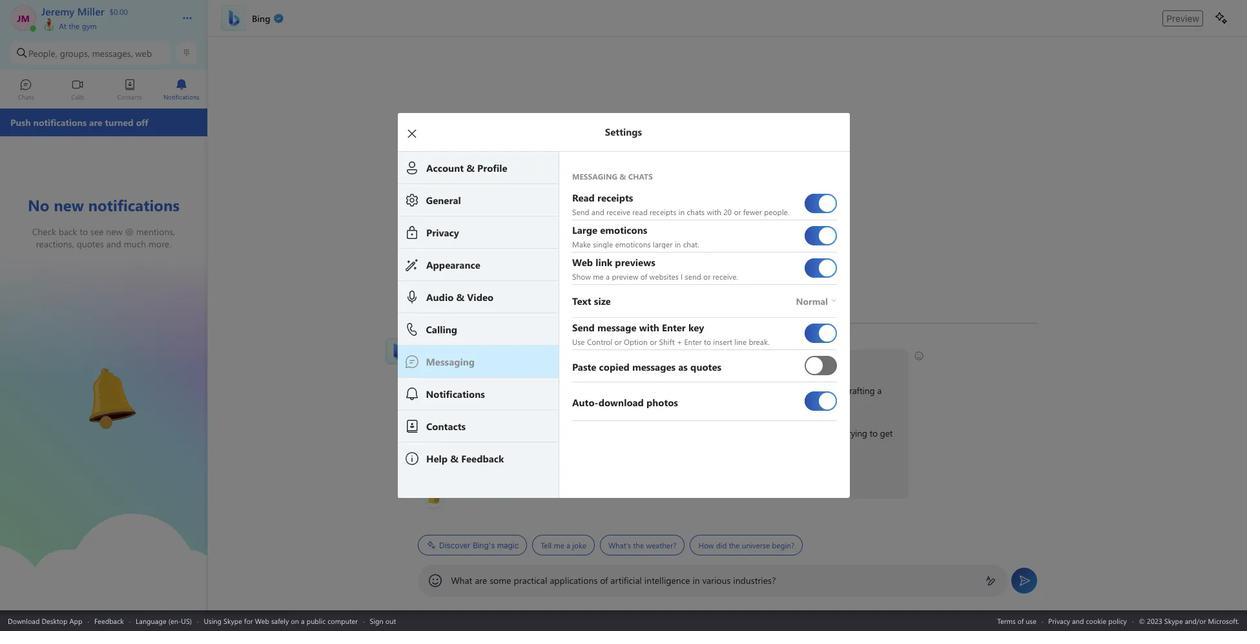 Task type: locate. For each thing, give the bounding box(es) containing it.
a right on
[[301, 616, 305, 626]]

0 horizontal spatial for
[[244, 616, 253, 626]]

using
[[204, 616, 222, 626]]

tab list
[[0, 73, 207, 109]]

type right over,
[[521, 470, 538, 482]]

single
[[593, 238, 613, 249]]

2 vertical spatial i
[[617, 427, 619, 439]]

i inside ask me any type of question, like finding vegan restaurants in cambridge, itinerary for your trip to europe or drafting a story for curious kids. in groups, remember to mention me with @bing. i'm an ai preview, so i'm still learning. sometimes i might say something weird. don't get mad at me, i'm just trying to get better! if you want to start over, type
[[617, 427, 619, 439]]

0 vertical spatial with
[[707, 206, 721, 217]]

skype
[[224, 616, 242, 626]]

in inside ask me any type of question, like finding vegan restaurants in cambridge, itinerary for your trip to europe or drafting a story for curious kids. in groups, remember to mention me with @bing. i'm an ai preview, so i'm still learning. sometimes i might say something weird. don't get mad at me, i'm just trying to get better! if you want to start over, type
[[655, 385, 662, 397]]

bing, 9:24 am
[[418, 338, 465, 348]]

1 horizontal spatial groups,
[[519, 399, 548, 411]]

with left @bing.
[[653, 399, 669, 411]]

line
[[735, 336, 747, 346]]

2 horizontal spatial for
[[745, 385, 756, 397]]

1 vertical spatial groups,
[[519, 399, 548, 411]]

me
[[593, 271, 604, 281], [441, 385, 453, 397], [638, 399, 651, 411], [554, 540, 564, 551]]

get
[[753, 427, 766, 439], [880, 427, 893, 439]]

2 horizontal spatial i
[[681, 271, 683, 281]]

receipts
[[650, 206, 677, 217]]

1 vertical spatial and
[[1073, 616, 1085, 626]]

to
[[704, 336, 711, 346], [794, 385, 802, 397], [593, 399, 601, 411], [870, 427, 878, 439], [470, 470, 478, 482]]

a inside dialog
[[606, 271, 610, 281]]

1 horizontal spatial and
[[1073, 616, 1085, 626]]

send and receive read receipts in chats with 20 or fewer people.
[[572, 206, 790, 217]]

make single emoticons larger in chat.
[[572, 238, 699, 249]]

people, groups, messages, web
[[28, 47, 152, 59]]

and inside messaging dialog
[[592, 206, 604, 217]]

send
[[685, 271, 701, 281]]

break.
[[749, 336, 770, 346]]

to down the vegan
[[593, 399, 601, 411]]

curious
[[460, 399, 488, 411]]

1 horizontal spatial type
[[521, 470, 538, 482]]

with
[[707, 206, 721, 217], [653, 399, 669, 411]]

for left web
[[244, 616, 253, 626]]

can
[[511, 356, 525, 368]]

and
[[592, 206, 604, 217], [1073, 616, 1085, 626]]

0 vertical spatial groups,
[[60, 47, 90, 59]]

1 horizontal spatial you
[[551, 356, 565, 368]]

don't
[[730, 427, 751, 439]]

me down restaurants
[[638, 399, 651, 411]]

type up the curious on the bottom left of the page
[[472, 385, 489, 397]]

0 horizontal spatial how
[[491, 356, 509, 368]]

0 vertical spatial and
[[592, 206, 604, 217]]

finding
[[554, 385, 581, 397]]

1 horizontal spatial how
[[699, 540, 714, 551]]

1 vertical spatial with
[[653, 399, 669, 411]]

chats
[[687, 206, 705, 217]]

(en-
[[168, 616, 181, 626]]

a left preview
[[606, 271, 610, 281]]

i'm right so
[[506, 427, 518, 439]]

an
[[439, 427, 449, 439]]

to right trip
[[794, 385, 802, 397]]

in right restaurants
[[655, 385, 662, 397]]

1 vertical spatial type
[[521, 470, 538, 482]]

of inside ask me any type of question, like finding vegan restaurants in cambridge, itinerary for your trip to europe or drafting a story for curious kids. in groups, remember to mention me with @bing. i'm an ai preview, so i'm still learning. sometimes i might say something weird. don't get mad at me, i'm just trying to get better! if you want to start over, type
[[491, 385, 499, 397]]

preview
[[1167, 13, 1200, 24]]

or left option
[[615, 336, 622, 346]]

0 vertical spatial you
[[551, 356, 565, 368]]

mad
[[769, 427, 786, 439]]

to right "trying"
[[870, 427, 878, 439]]

for left "your"
[[745, 385, 756, 397]]

industries?
[[734, 575, 776, 587]]

trying
[[845, 427, 868, 439]]

1 horizontal spatial i
[[617, 427, 619, 439]]

get left the mad
[[753, 427, 766, 439]]

of up 'kids.'
[[491, 385, 499, 397]]

groups, inside ask me any type of question, like finding vegan restaurants in cambridge, itinerary for your trip to europe or drafting a story for curious kids. in groups, remember to mention me with @bing. i'm an ai preview, so i'm still learning. sometimes i might say something weird. don't get mad at me, i'm just trying to get better! if you want to start over, type
[[519, 399, 548, 411]]

tell me a joke button
[[532, 535, 595, 556]]

me inside dialog
[[593, 271, 604, 281]]

vegan
[[584, 385, 607, 397]]

me left any
[[441, 385, 453, 397]]

i'm left "an"
[[425, 427, 437, 439]]

cookie
[[1087, 616, 1107, 626]]

how did the universe begin? button
[[690, 535, 803, 556]]

web
[[135, 47, 152, 59]]

1 horizontal spatial the
[[633, 540, 644, 551]]

0 horizontal spatial type
[[472, 385, 489, 397]]

a left joke
[[566, 540, 570, 551]]

2 vertical spatial for
[[244, 616, 253, 626]]

in left the chat.
[[675, 238, 681, 249]]

use
[[1026, 616, 1037, 626]]

2 i'm from the left
[[506, 427, 518, 439]]

for
[[745, 385, 756, 397], [447, 399, 458, 411], [244, 616, 253, 626]]

with inside messaging dialog
[[707, 206, 721, 217]]

i left send
[[681, 271, 683, 281]]

people, groups, messages, web button
[[10, 41, 171, 65]]

i right can
[[527, 356, 529, 368]]

with left 20
[[707, 206, 721, 217]]

1 horizontal spatial with
[[707, 206, 721, 217]]

a inside button
[[566, 540, 570, 551]]

me inside button
[[554, 540, 564, 551]]

a right drafting
[[877, 385, 882, 397]]

how left did
[[699, 540, 714, 551]]

and right send
[[592, 206, 604, 217]]

restaurants
[[610, 385, 652, 397]]

0 horizontal spatial you
[[432, 470, 447, 482]]

at
[[788, 427, 796, 439]]

to right enter
[[704, 336, 711, 346]]

web
[[255, 616, 269, 626]]

or right send
[[704, 271, 711, 281]]

me right 'show'
[[593, 271, 604, 281]]

you right if in the bottom left of the page
[[432, 470, 447, 482]]

1 horizontal spatial get
[[880, 427, 893, 439]]

of right preview
[[641, 271, 647, 281]]

groups, down at the gym
[[60, 47, 90, 59]]

0 horizontal spatial and
[[592, 206, 604, 217]]

desktop
[[42, 616, 68, 626]]

use
[[572, 336, 585, 346]]

1 vertical spatial you
[[432, 470, 447, 482]]

like
[[539, 385, 552, 397]]

how inside button
[[699, 540, 714, 551]]

want
[[449, 470, 468, 482]]

on
[[291, 616, 299, 626]]

app
[[69, 616, 82, 626]]

europe
[[804, 385, 831, 397]]

discover
[[439, 541, 471, 550]]

hey, this is bing ! how can i help you today?
[[425, 356, 595, 368]]

the for at
[[69, 21, 80, 31]]

me for joke
[[554, 540, 564, 551]]

the right what's
[[633, 540, 644, 551]]

i'm left just
[[814, 427, 826, 439]]

0 vertical spatial i
[[681, 271, 683, 281]]

are
[[475, 575, 488, 587]]

the inside what's the weather? "button"
[[633, 540, 644, 551]]

me right tell
[[554, 540, 564, 551]]

language (en-us) link
[[136, 616, 192, 626]]

groups, down like
[[519, 399, 548, 411]]

i left might
[[617, 427, 619, 439]]

1 vertical spatial for
[[447, 399, 458, 411]]

in left 'chats'
[[679, 206, 685, 217]]

to inside messaging dialog
[[704, 336, 711, 346]]

shift
[[659, 336, 675, 346]]

you right help on the left bottom of the page
[[551, 356, 565, 368]]

might
[[621, 427, 644, 439]]

and for send
[[592, 206, 604, 217]]

a inside ask me any type of question, like finding vegan restaurants in cambridge, itinerary for your trip to europe or drafting a story for curious kids. in groups, remember to mention me with @bing. i'm an ai preview, so i'm still learning. sometimes i might say something weird. don't get mad at me, i'm just trying to get better! if you want to start over, type
[[877, 385, 882, 397]]

0 horizontal spatial i'm
[[425, 427, 437, 439]]

enter
[[684, 336, 702, 346]]

groups,
[[60, 47, 90, 59], [519, 399, 548, 411]]

download desktop app
[[8, 616, 82, 626]]

public
[[307, 616, 326, 626]]

and left "cookie"
[[1073, 616, 1085, 626]]

something
[[661, 427, 703, 439]]

2 horizontal spatial i'm
[[814, 427, 826, 439]]

or right europe
[[834, 385, 842, 397]]

sign out link
[[370, 616, 396, 626]]

1 vertical spatial how
[[699, 540, 714, 551]]

your
[[758, 385, 776, 397]]

kids.
[[490, 399, 507, 411]]

0 horizontal spatial get
[[753, 427, 766, 439]]

how right !
[[491, 356, 509, 368]]

make
[[572, 238, 591, 249]]

the right at
[[69, 21, 80, 31]]

in
[[679, 206, 685, 217], [675, 238, 681, 249], [655, 385, 662, 397], [693, 575, 700, 587]]

(openhands)
[[813, 469, 861, 481]]

the inside at the gym button
[[69, 21, 80, 31]]

0 horizontal spatial the
[[69, 21, 80, 31]]

for right story
[[447, 399, 458, 411]]

get right "trying"
[[880, 427, 893, 439]]

me,
[[798, 427, 812, 439]]

so
[[495, 427, 504, 439]]

Web link previews, Show me a preview of websites I send or receive. checkbox
[[805, 253, 837, 283]]

0 horizontal spatial i
[[527, 356, 529, 368]]

0 horizontal spatial with
[[653, 399, 669, 411]]

the right did
[[729, 540, 740, 551]]

show me a preview of websites i send or receive.
[[572, 271, 738, 281]]

0 horizontal spatial groups,
[[60, 47, 90, 59]]

the
[[69, 21, 80, 31], [633, 540, 644, 551], [729, 540, 740, 551]]

2 horizontal spatial the
[[729, 540, 740, 551]]

terms of use link
[[998, 616, 1037, 626]]

using skype for web safely on a public computer link
[[204, 616, 358, 626]]

1 horizontal spatial i'm
[[506, 427, 518, 439]]



Task type: vqa. For each thing, say whether or not it's contained in the screenshot.
also
no



Task type: describe. For each thing, give the bounding box(es) containing it.
20
[[724, 206, 732, 217]]

0 vertical spatial type
[[472, 385, 489, 397]]

Large emoticons, Make single emoticons larger in chat. checkbox
[[805, 221, 837, 251]]

story
[[425, 399, 444, 411]]

@bing.
[[672, 399, 699, 411]]

control
[[587, 336, 612, 346]]

download
[[8, 616, 40, 626]]

still
[[521, 427, 533, 439]]

1 get from the left
[[753, 427, 766, 439]]

computer
[[328, 616, 358, 626]]

Type a message text field
[[451, 575, 976, 587]]

what are some practical applications of artificial intelligence in various industries?
[[451, 575, 776, 587]]

messages,
[[92, 47, 133, 59]]

bing's
[[473, 541, 495, 550]]

what's
[[608, 540, 631, 551]]

the inside how did the universe begin? button
[[729, 540, 740, 551]]

did
[[716, 540, 727, 551]]

itinerary
[[711, 385, 743, 397]]

9:24
[[437, 338, 451, 348]]

language (en-us)
[[136, 616, 192, 626]]

Read receipts, Send and receive read receipts in chats with 20 or fewer people. checkbox
[[805, 189, 837, 218]]

begin?
[[772, 540, 795, 551]]

bing,
[[418, 338, 435, 348]]

0 vertical spatial for
[[745, 385, 756, 397]]

download desktop app link
[[8, 616, 82, 626]]

policy
[[1109, 616, 1128, 626]]

using skype for web safely on a public computer
[[204, 616, 358, 626]]

intelligence
[[645, 575, 691, 587]]

safely
[[271, 616, 289, 626]]

today?
[[567, 356, 593, 368]]

0 vertical spatial how
[[491, 356, 509, 368]]

any
[[456, 385, 469, 397]]

discover bing's magic
[[439, 541, 519, 550]]

of left use
[[1018, 616, 1025, 626]]

is
[[460, 356, 466, 368]]

+
[[677, 336, 682, 346]]

drafting
[[844, 385, 875, 397]]

tell me a joke
[[541, 540, 586, 551]]

1 horizontal spatial for
[[447, 399, 458, 411]]

me for preview
[[593, 271, 604, 281]]

1 vertical spatial i
[[527, 356, 529, 368]]

to left start
[[470, 470, 478, 482]]

tell
[[541, 540, 552, 551]]

in left various
[[693, 575, 700, 587]]

at
[[59, 21, 67, 31]]

terms of use
[[998, 616, 1037, 626]]

weather?
[[646, 540, 677, 551]]

fewer
[[743, 206, 762, 217]]

artificial
[[611, 575, 642, 587]]

2 get from the left
[[880, 427, 893, 439]]

us)
[[181, 616, 192, 626]]

magic
[[497, 541, 519, 550]]

terms
[[998, 616, 1016, 626]]

chat.
[[683, 238, 699, 249]]

universe
[[742, 540, 770, 551]]

applications
[[550, 575, 598, 587]]

practical
[[514, 575, 548, 587]]

ask me any type of question, like finding vegan restaurants in cambridge, itinerary for your trip to europe or drafting a story for curious kids. in groups, remember to mention me with @bing. i'm an ai preview, so i'm still learning. sometimes i might say something weird. don't get mad at me, i'm just trying to get better! if you want to start over, type
[[425, 385, 895, 482]]

or right 20
[[734, 206, 741, 217]]

this
[[444, 356, 458, 368]]

or inside ask me any type of question, like finding vegan restaurants in cambridge, itinerary for your trip to europe or drafting a story for curious kids. in groups, remember to mention me with @bing. i'm an ai preview, so i'm still learning. sometimes i might say something weird. don't get mad at me, i'm just trying to get better! if you want to start over, type
[[834, 385, 842, 397]]

gym
[[82, 21, 97, 31]]

i inside messaging dialog
[[681, 271, 683, 281]]

the for what's
[[633, 540, 644, 551]]

say
[[647, 427, 659, 439]]

some
[[490, 575, 512, 587]]

hey,
[[425, 356, 441, 368]]

read
[[633, 206, 648, 217]]

privacy and cookie policy link
[[1049, 616, 1128, 626]]

weird.
[[705, 427, 728, 439]]

!
[[486, 356, 488, 368]]

what's the weather? button
[[600, 535, 685, 556]]

mention
[[604, 399, 636, 411]]

3 i'm from the left
[[814, 427, 826, 439]]

Paste copied messages as quotes checkbox
[[805, 351, 837, 381]]

bell
[[65, 363, 81, 377]]

or left shift
[[650, 336, 657, 346]]

messaging dialog
[[398, 112, 870, 498]]

groups, inside button
[[60, 47, 90, 59]]

privacy
[[1049, 616, 1071, 626]]

feedback
[[94, 616, 124, 626]]

larger
[[653, 238, 673, 249]]

what's the weather?
[[608, 540, 677, 551]]

insert
[[713, 336, 733, 346]]

1 i'm from the left
[[425, 427, 437, 439]]

bing
[[468, 356, 486, 368]]

and for privacy
[[1073, 616, 1085, 626]]

what
[[451, 575, 473, 587]]

preview
[[612, 271, 638, 281]]

of inside messaging dialog
[[641, 271, 647, 281]]

me for type
[[441, 385, 453, 397]]

at the gym
[[57, 21, 97, 31]]

trip
[[778, 385, 791, 397]]

various
[[703, 575, 731, 587]]

preview,
[[461, 427, 493, 439]]

(smileeyes)
[[597, 355, 639, 368]]

Send message with Enter key, Use Control or Option or Shift + Enter to insert line break. checkbox
[[805, 319, 837, 348]]

feedback link
[[94, 616, 124, 626]]

Auto-download photos checkbox
[[805, 386, 837, 416]]

over,
[[500, 470, 518, 482]]

sometimes
[[571, 427, 614, 439]]

question,
[[501, 385, 537, 397]]

with inside ask me any type of question, like finding vegan restaurants in cambridge, itinerary for your trip to europe or drafting a story for curious kids. in groups, remember to mention me with @bing. i'm an ai preview, so i'm still learning. sometimes i might say something weird. don't get mad at me, i'm just trying to get better! if you want to start over, type
[[653, 399, 669, 411]]

sign out
[[370, 616, 396, 626]]

you inside ask me any type of question, like finding vegan restaurants in cambridge, itinerary for your trip to europe or drafting a story for curious kids. in groups, remember to mention me with @bing. i'm an ai preview, so i'm still learning. sometimes i might say something weird. don't get mad at me, i'm just trying to get better! if you want to start over, type
[[432, 470, 447, 482]]

better!
[[425, 441, 451, 454]]

ask
[[425, 385, 439, 397]]

privacy and cookie policy
[[1049, 616, 1128, 626]]

emoticons
[[615, 238, 651, 249]]

of left artificial
[[600, 575, 608, 587]]

help
[[532, 356, 548, 368]]



